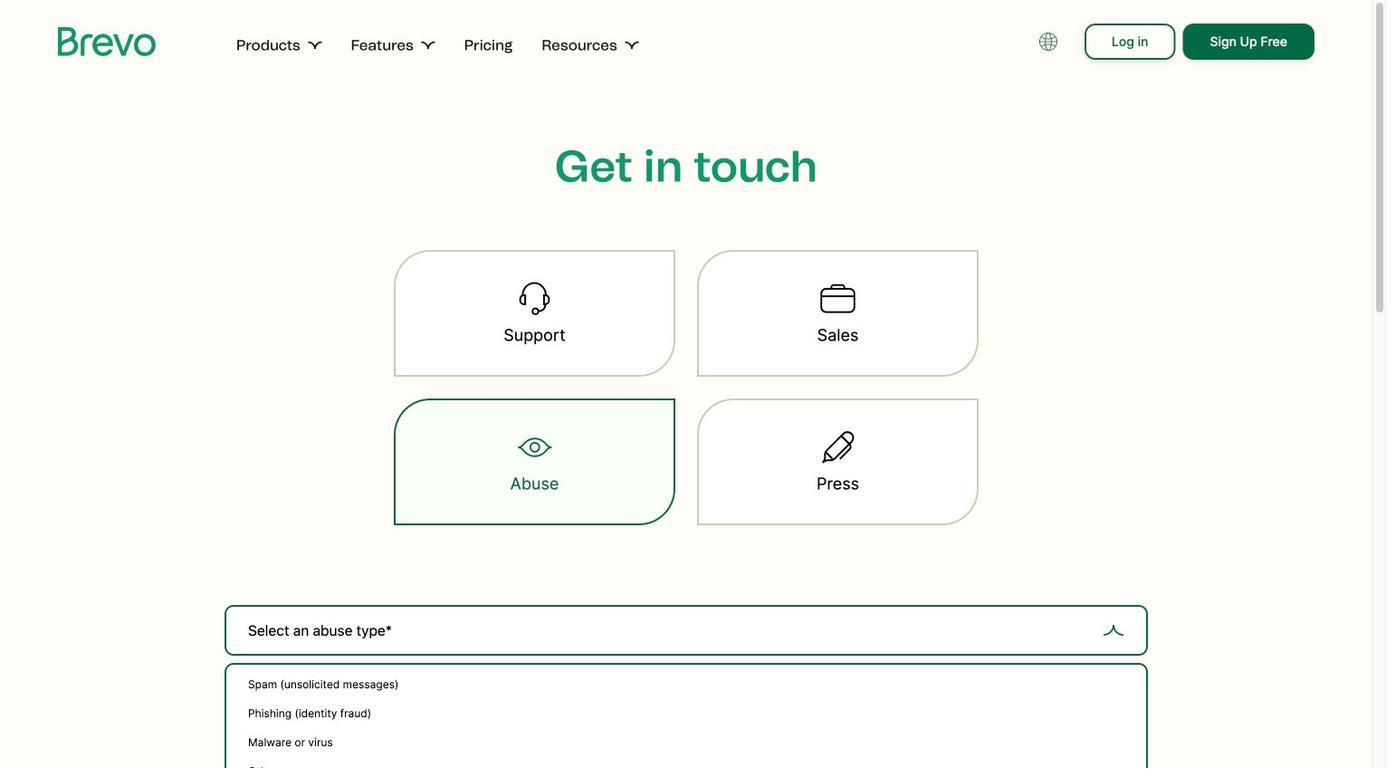 Task type: describe. For each thing, give the bounding box(es) containing it.
contact us - report abuse element
[[109, 583, 1265, 768]]

list box inside contact us - report abuse element
[[225, 663, 1149, 768]]



Task type: vqa. For each thing, say whether or not it's contained in the screenshot.
"did"
no



Task type: locate. For each thing, give the bounding box(es) containing it.
button image
[[1040, 33, 1058, 51]]

sm__vebsc image
[[421, 38, 435, 53], [625, 38, 639, 53]]

1 sm__vebsc image from the left
[[421, 38, 435, 53]]

1 horizontal spatial sm__vebsc image
[[625, 38, 639, 53]]

list box
[[225, 663, 1149, 768]]

brevo image
[[58, 27, 157, 56]]

0 horizontal spatial sm__vebsc image
[[421, 38, 435, 53]]

sm__vebsc image
[[308, 38, 322, 53]]

2 sm__vebsc image from the left
[[625, 38, 639, 53]]



